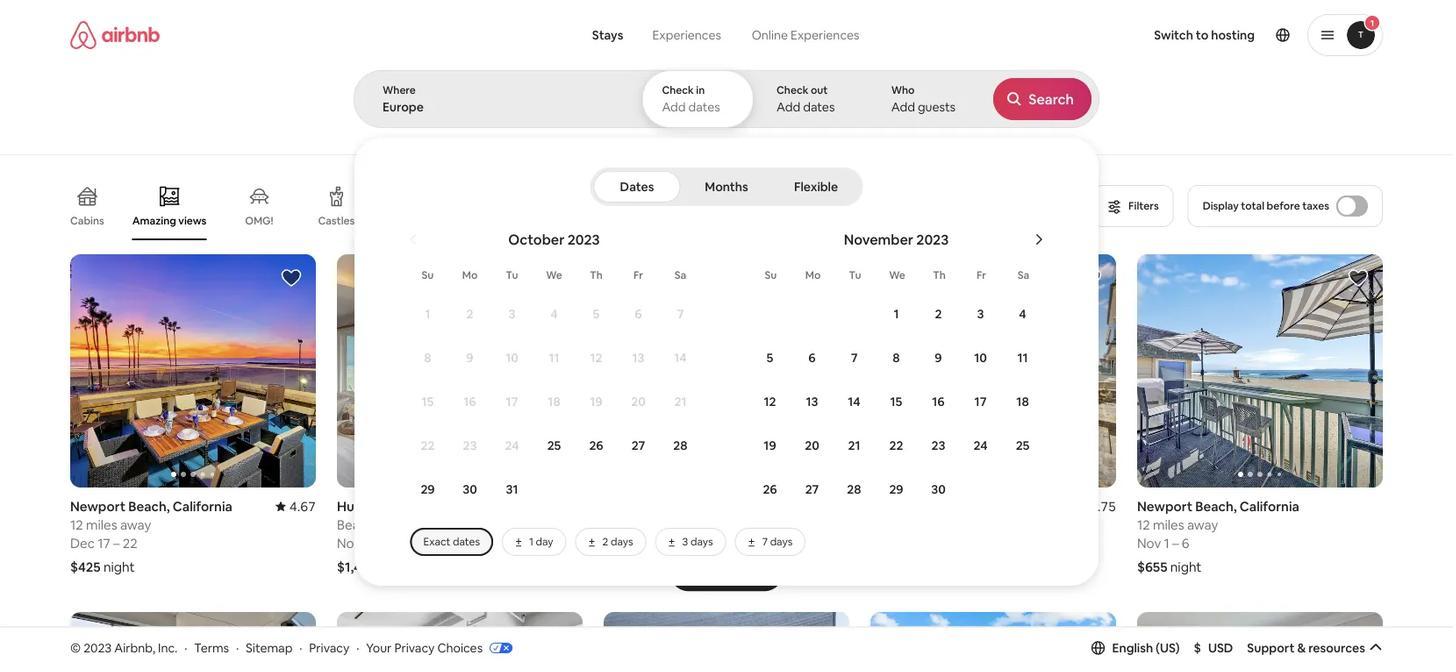 Task type: vqa. For each thing, say whether or not it's contained in the screenshot.
1st Check from left
yes



Task type: locate. For each thing, give the bounding box(es) containing it.
1 horizontal spatial 4 button
[[1002, 293, 1044, 335]]

1 experiences from the left
[[653, 27, 721, 43]]

to
[[1196, 27, 1209, 43]]

1 horizontal spatial 11 button
[[1002, 337, 1044, 379]]

2 1 button from the left
[[876, 293, 918, 335]]

beach,
[[128, 498, 170, 515], [411, 498, 452, 515], [929, 498, 970, 515], [1196, 498, 1237, 515]]

1 23 from the left
[[463, 438, 477, 454]]

1 25 from the left
[[547, 438, 561, 454]]

0 horizontal spatial 3
[[509, 306, 516, 322]]

1 horizontal spatial sa
[[1018, 269, 1030, 282]]

4 for october 2023
[[551, 306, 558, 322]]

17 for 1st 17 button from left
[[506, 394, 518, 410]]

24 button up newport beach, california
[[960, 425, 1002, 467]]

0 vertical spatial 13 button
[[617, 337, 660, 379]]

november 2023
[[844, 230, 949, 248]]

miles up $655
[[1153, 517, 1185, 534]]

miles for dec
[[86, 517, 117, 534]]

2 23 from the left
[[932, 438, 946, 454]]

newport right 4.96
[[871, 498, 926, 515]]

2 8 button from the left
[[876, 337, 918, 379]]

2 horizontal spatial 7
[[851, 350, 858, 366]]

add to wishlist: long beach, california image
[[815, 268, 836, 289]]

fr
[[634, 269, 643, 282], [977, 269, 987, 282]]

1 horizontal spatial fr
[[977, 269, 987, 282]]

7 button
[[660, 293, 702, 335], [833, 337, 876, 379]]

newport beach, california
[[871, 498, 1033, 515]]

sitemap link
[[246, 640, 293, 656]]

stays
[[592, 27, 624, 43]]

$425
[[70, 559, 101, 576]]

0 vertical spatial 27
[[632, 438, 645, 454]]

4.67
[[289, 498, 316, 515]]

0 horizontal spatial 24
[[505, 438, 519, 454]]

1 25 button from the left
[[533, 425, 575, 467]]

1 horizontal spatial 27 button
[[791, 469, 833, 511]]

privacy link
[[309, 640, 350, 656]]

11
[[549, 350, 560, 366], [1018, 350, 1028, 366]]

1 horizontal spatial 13
[[632, 350, 645, 366]]

days right 15 miles away nov 1 – 6 at the bottom
[[691, 535, 713, 549]]

1 horizontal spatial 17
[[506, 394, 518, 410]]

1 horizontal spatial 16 button
[[918, 381, 960, 423]]

1 night from the left
[[103, 559, 135, 576]]

· right inc.
[[184, 640, 187, 656]]

newport up dec
[[70, 498, 126, 515]]

2023 for october
[[568, 230, 600, 248]]

experiences up in
[[653, 27, 721, 43]]

1 vertical spatial 20 button
[[791, 425, 833, 467]]

nov inside huntington beach, california beach and mountain views nov 8 – 13 $1,471
[[337, 535, 361, 552]]

9
[[466, 350, 474, 366], [935, 350, 942, 366]]

0 vertical spatial 19 button
[[575, 381, 617, 423]]

check left in
[[662, 83, 694, 97]]

1 fr from the left
[[634, 269, 643, 282]]

huntington
[[337, 498, 408, 515]]

add to wishlist: los angeles, california image
[[548, 626, 569, 647]]

dates right exact
[[453, 535, 480, 549]]

0 vertical spatial 7
[[677, 306, 684, 322]]

1 vertical spatial 13 button
[[791, 381, 833, 423]]

add to wishlist: newport beach, california image
[[281, 268, 302, 289], [1081, 268, 1102, 289], [1348, 268, 1369, 289], [1348, 626, 1369, 647]]

dates down in
[[689, 99, 720, 115]]

10 for second 10 'button' from the right
[[506, 350, 519, 366]]

mo
[[462, 269, 478, 282], [806, 269, 821, 282]]

2 9 button from the left
[[918, 337, 960, 379]]

$1,471
[[337, 559, 374, 576]]

18
[[548, 394, 561, 410], [1017, 394, 1029, 410]]

0 horizontal spatial 9
[[466, 350, 474, 366]]

1 horizontal spatial 1 button
[[876, 293, 918, 335]]

filters button
[[1093, 185, 1174, 227]]

1 button
[[1308, 14, 1383, 56]]

0 horizontal spatial miles
[[86, 517, 117, 534]]

0 horizontal spatial 14 button
[[660, 337, 702, 379]]

31 button
[[491, 469, 533, 511]]

4.67 out of 5 average rating image
[[275, 498, 316, 515]]

2 days from the left
[[691, 535, 713, 549]]

group
[[70, 172, 1082, 240], [70, 255, 316, 488], [337, 255, 583, 488], [604, 255, 850, 488], [871, 255, 1116, 488], [1138, 255, 1383, 488], [70, 613, 316, 670], [337, 613, 583, 670], [604, 613, 850, 670], [871, 613, 1116, 670], [1138, 613, 1383, 670]]

1 vertical spatial 26 button
[[749, 469, 791, 511]]

1 horizontal spatial 20
[[805, 438, 820, 454]]

3 california from the left
[[973, 498, 1033, 515]]

22 up newport beach, california
[[890, 438, 904, 454]]

2 miles from the left
[[619, 517, 651, 534]]

1 away from the left
[[120, 517, 151, 534]]

15
[[422, 394, 434, 410], [891, 394, 903, 410], [604, 517, 617, 534]]

away inside newport beach, california 12 miles away nov 1 – 6 $655 night
[[1187, 517, 1219, 534]]

4 california from the left
[[1240, 498, 1300, 515]]

0 horizontal spatial 28 button
[[660, 425, 702, 467]]

1 miles from the left
[[86, 517, 117, 534]]

what can we help you find? tab list
[[578, 18, 736, 53]]

2023 right "©"
[[84, 640, 112, 656]]

0 horizontal spatial days
[[611, 535, 633, 549]]

19 for the topmost 19 button
[[590, 394, 603, 410]]

25 for 2nd 25 button
[[1016, 438, 1030, 454]]

night right $655
[[1171, 559, 1202, 576]]

0 horizontal spatial tu
[[506, 269, 518, 282]]

20 for the left 20 button
[[631, 394, 646, 410]]

0 horizontal spatial 27 button
[[617, 425, 660, 467]]

none search field containing october 2023
[[354, 0, 1453, 586]]

2 22 button from the left
[[876, 425, 918, 467]]

1 add from the left
[[662, 99, 686, 115]]

0 horizontal spatial nov
[[337, 535, 361, 552]]

california inside newport beach, california 12 miles away nov 1 – 6 $655 night
[[1240, 498, 1300, 515]]

views inside huntington beach, california beach and mountain views nov 8 – 13 $1,471
[[463, 517, 497, 534]]

22 up mountain
[[421, 438, 435, 454]]

privacy right your
[[394, 640, 435, 656]]

0 vertical spatial 20 button
[[617, 381, 660, 423]]

6 inside 15 miles away nov 1 – 6
[[649, 535, 656, 552]]

beach, inside newport beach, california 12 miles away dec 17 – 22 $425 night
[[128, 498, 170, 515]]

1 4 button from the left
[[533, 293, 575, 335]]

2 tu from the left
[[849, 269, 861, 282]]

23 button up newport beach, california
[[918, 425, 960, 467]]

2023
[[568, 230, 600, 248], [917, 230, 949, 248], [84, 640, 112, 656]]

3 newport from the left
[[1138, 498, 1193, 515]]

2 check from the left
[[777, 83, 809, 97]]

nov right day
[[604, 535, 628, 552]]

3 button
[[491, 293, 533, 335], [960, 293, 1002, 335]]

beach, inside huntington beach, california beach and mountain views nov 8 – 13 $1,471
[[411, 498, 452, 515]]

dates
[[689, 99, 720, 115], [803, 99, 835, 115], [453, 535, 480, 549]]

2 · from the left
[[236, 640, 239, 656]]

23
[[463, 438, 477, 454], [932, 438, 946, 454]]

add inside the check in add dates
[[662, 99, 686, 115]]

0 horizontal spatial 28
[[674, 438, 688, 454]]

nov up $655
[[1138, 535, 1161, 552]]

tu down october
[[506, 269, 518, 282]]

before
[[1267, 199, 1300, 213]]

tu right add to wishlist: long beach, california "image"
[[849, 269, 861, 282]]

(us)
[[1156, 641, 1180, 656]]

dates inside the check in add dates
[[689, 99, 720, 115]]

1 horizontal spatial 23 button
[[918, 425, 960, 467]]

· left your
[[356, 640, 359, 656]]

8
[[424, 350, 432, 366], [893, 350, 900, 366], [364, 535, 372, 552]]

2 night from the left
[[1171, 559, 1202, 576]]

add down 'experiences' button
[[662, 99, 686, 115]]

profile element
[[902, 0, 1383, 70]]

25 button
[[533, 425, 575, 467], [1002, 425, 1044, 467]]

night right $425 at bottom
[[103, 559, 135, 576]]

1 tu from the left
[[506, 269, 518, 282]]

views up exact dates
[[463, 517, 497, 534]]

1 horizontal spatial 12 button
[[749, 381, 791, 423]]

4 for november 2023
[[1019, 306, 1027, 322]]

2 for november 2023
[[935, 306, 942, 322]]

10 button
[[491, 337, 533, 379], [960, 337, 1002, 379]]

1 9 from the left
[[466, 350, 474, 366]]

2 30 button from the left
[[918, 469, 960, 511]]

4.75 out of 5 average rating image
[[1076, 498, 1116, 515]]

sa
[[675, 269, 687, 282], [1018, 269, 1030, 282]]

22 button up newport beach, california
[[876, 425, 918, 467]]

1 button
[[407, 293, 449, 335], [876, 293, 918, 335]]

newport inside newport beach, california 12 miles away dec 17 – 22 $425 night
[[70, 498, 126, 515]]

1 nov from the left
[[337, 535, 361, 552]]

check out add dates
[[777, 83, 835, 115]]

1 16 from the left
[[464, 394, 476, 410]]

2 30 from the left
[[931, 482, 946, 498]]

30
[[463, 482, 477, 498], [931, 482, 946, 498]]

· left privacy link
[[300, 640, 302, 656]]

26
[[589, 438, 604, 454], [763, 482, 777, 498]]

1 horizontal spatial 29 button
[[876, 469, 918, 511]]

2023 right november
[[917, 230, 949, 248]]

1 24 button from the left
[[491, 425, 533, 467]]

1 horizontal spatial miles
[[619, 517, 651, 534]]

0 horizontal spatial th
[[590, 269, 603, 282]]

None search field
[[354, 0, 1453, 586]]

19
[[590, 394, 603, 410], [764, 438, 776, 454]]

0 horizontal spatial 23 button
[[449, 425, 491, 467]]

beach, inside newport beach, california 12 miles away nov 1 – 6 $655 night
[[1196, 498, 1237, 515]]

dates down out
[[803, 99, 835, 115]]

0 horizontal spatial views
[[178, 214, 207, 228]]

2 18 button from the left
[[1002, 381, 1044, 423]]

experiences right online
[[791, 27, 860, 43]]

26 for bottommost 26 button
[[763, 482, 777, 498]]

miles up the 2 days
[[619, 517, 651, 534]]

2 newport from the left
[[871, 498, 926, 515]]

dec
[[70, 535, 95, 552]]

1 vertical spatial 20
[[805, 438, 820, 454]]

days left 3 days
[[611, 535, 633, 549]]

check inside check out add dates
[[777, 83, 809, 97]]

add to wishlist: huntington beach, california image
[[548, 268, 569, 289]]

0 horizontal spatial 18
[[548, 394, 561, 410]]

th down november 2023
[[933, 269, 946, 282]]

total
[[1241, 199, 1265, 213]]

1 vertical spatial 14 button
[[833, 381, 876, 423]]

22 button
[[407, 425, 449, 467], [876, 425, 918, 467]]

inc.
[[158, 640, 178, 656]]

2 we from the left
[[889, 269, 906, 282]]

check inside the check in add dates
[[662, 83, 694, 97]]

1 horizontal spatial we
[[889, 269, 906, 282]]

0 horizontal spatial privacy
[[309, 640, 350, 656]]

3 – from the left
[[639, 535, 646, 552]]

newport beach, california 12 miles away dec 17 – 22 $425 night
[[70, 498, 232, 576]]

1 button for october
[[407, 293, 449, 335]]

22 inside newport beach, california 12 miles away dec 17 – 22 $425 night
[[123, 535, 137, 552]]

2 california from the left
[[455, 498, 515, 515]]

3 add from the left
[[891, 99, 915, 115]]

18 button
[[533, 381, 575, 423], [1002, 381, 1044, 423]]

tu
[[506, 269, 518, 282], [849, 269, 861, 282]]

miles up dec
[[86, 517, 117, 534]]

we down october 2023
[[546, 269, 562, 282]]

16 for second 16 button from the right
[[464, 394, 476, 410]]

26 button
[[575, 425, 617, 467], [749, 469, 791, 511]]

miles inside newport beach, california 12 miles away dec 17 – 22 $425 night
[[86, 517, 117, 534]]

days for 3 days
[[691, 535, 713, 549]]

add inside check out add dates
[[777, 99, 801, 115]]

24 up 31 button
[[505, 438, 519, 454]]

0 horizontal spatial 17 button
[[491, 381, 533, 423]]

1 vertical spatial 6 button
[[791, 337, 833, 379]]

1 · from the left
[[184, 640, 187, 656]]

add down online experiences
[[777, 99, 801, 115]]

0 horizontal spatial 9 button
[[449, 337, 491, 379]]

1 california from the left
[[173, 498, 232, 515]]

1 days from the left
[[611, 535, 633, 549]]

11 button
[[533, 337, 575, 379], [1002, 337, 1044, 379]]

1 horizontal spatial 3 button
[[960, 293, 1002, 335]]

4 – from the left
[[1173, 535, 1179, 552]]

night inside newport beach, california 12 miles away dec 17 – 22 $425 night
[[103, 559, 135, 576]]

0 horizontal spatial 4 button
[[533, 293, 575, 335]]

·
[[184, 640, 187, 656], [236, 640, 239, 656], [300, 640, 302, 656], [356, 640, 359, 656]]

2 away from the left
[[654, 517, 685, 534]]

0 vertical spatial 21 button
[[660, 381, 702, 423]]

newport for newport beach, california 12 miles away nov 1 – 6 $655 night
[[1138, 498, 1193, 515]]

11 for 2nd 11 button from left
[[1018, 350, 1028, 366]]

3 for november 2023
[[977, 306, 984, 322]]

1 vertical spatial 7 button
[[833, 337, 876, 379]]

choices
[[437, 640, 483, 656]]

1 horizontal spatial 30
[[931, 482, 946, 498]]

6 inside newport beach, california 12 miles away nov 1 – 6 $655 night
[[1182, 535, 1190, 552]]

1 horizontal spatial 21 button
[[833, 425, 876, 467]]

1 29 button from the left
[[407, 469, 449, 511]]

2 11 from the left
[[1018, 350, 1028, 366]]

29 button right 4.96
[[876, 469, 918, 511]]

1 11 from the left
[[549, 350, 560, 366]]

away inside newport beach, california 12 miles away dec 17 – 22 $425 night
[[120, 517, 151, 534]]

29 up newport beach, california
[[889, 482, 904, 498]]

resources
[[1309, 641, 1366, 656]]

2 23 button from the left
[[918, 425, 960, 467]]

tab list
[[594, 168, 860, 206]]

0 horizontal spatial 8
[[364, 535, 372, 552]]

2 beach, from the left
[[411, 498, 452, 515]]

2 4 button from the left
[[1002, 293, 1044, 335]]

0 horizontal spatial 24 button
[[491, 425, 533, 467]]

22 button up mountain
[[407, 425, 449, 467]]

2 2 button from the left
[[918, 293, 960, 335]]

17 inside newport beach, california 12 miles away dec 17 – 22 $425 night
[[98, 535, 110, 552]]

2 horizontal spatial miles
[[1153, 517, 1185, 534]]

2 add from the left
[[777, 99, 801, 115]]

check left out
[[777, 83, 809, 97]]

15 button
[[407, 381, 449, 423], [876, 381, 918, 423]]

add down who
[[891, 99, 915, 115]]

29
[[421, 482, 435, 498], [889, 482, 904, 498]]

0 horizontal spatial 11
[[549, 350, 560, 366]]

2023 up add to wishlist: huntington beach, california image
[[568, 230, 600, 248]]

15 miles away nov 1 – 6
[[604, 517, 685, 552]]

29 button up mountain
[[407, 469, 449, 511]]

california inside huntington beach, california beach and mountain views nov 8 – 13 $1,471
[[455, 498, 515, 515]]

2 th from the left
[[933, 269, 946, 282]]

california
[[173, 498, 232, 515], [455, 498, 515, 515], [973, 498, 1033, 515], [1240, 498, 1300, 515]]

4 button for october 2023
[[533, 293, 575, 335]]

1 vertical spatial 19
[[764, 438, 776, 454]]

0 horizontal spatial newport
[[70, 498, 126, 515]]

13 for the left 13 button
[[632, 350, 645, 366]]

2 horizontal spatial 22
[[890, 438, 904, 454]]

2 horizontal spatial 3
[[977, 306, 984, 322]]

2
[[467, 306, 473, 322], [935, 306, 942, 322], [603, 535, 609, 549]]

privacy
[[309, 640, 350, 656], [394, 640, 435, 656]]

experiences
[[653, 27, 721, 43], [791, 27, 860, 43]]

2 privacy from the left
[[394, 640, 435, 656]]

2 25 from the left
[[1016, 438, 1030, 454]]

newport up $655
[[1138, 498, 1193, 515]]

· right terms
[[236, 640, 239, 656]]

2 horizontal spatial newport
[[1138, 498, 1193, 515]]

24 button up 31 button
[[491, 425, 533, 467]]

3 beach, from the left
[[929, 498, 970, 515]]

dates inside check out add dates
[[803, 99, 835, 115]]

beach, for newport beach, california
[[929, 498, 970, 515]]

miles inside newport beach, california 12 miles away nov 1 – 6 $655 night
[[1153, 517, 1185, 534]]

1 horizontal spatial 22
[[421, 438, 435, 454]]

1 horizontal spatial 16
[[932, 394, 945, 410]]

0 vertical spatial 20
[[631, 394, 646, 410]]

0 horizontal spatial 15 button
[[407, 381, 449, 423]]

days right 3 days
[[770, 535, 793, 549]]

29 up mountain
[[421, 482, 435, 498]]

30 up newport beach, california
[[931, 482, 946, 498]]

3 away from the left
[[1187, 517, 1219, 534]]

0 horizontal spatial 18 button
[[533, 381, 575, 423]]

0 vertical spatial 19
[[590, 394, 603, 410]]

display
[[1203, 199, 1239, 213]]

1 newport from the left
[[70, 498, 126, 515]]

switch
[[1154, 27, 1194, 43]]

– inside huntington beach, california beach and mountain views nov 8 – 13 $1,471
[[374, 535, 381, 552]]

4 beach, from the left
[[1196, 498, 1237, 515]]

0 horizontal spatial 5 button
[[575, 293, 617, 335]]

0 vertical spatial 14
[[674, 350, 687, 366]]

2 horizontal spatial add
[[891, 99, 915, 115]]

who add guests
[[891, 83, 956, 115]]

3 days from the left
[[770, 535, 793, 549]]

newport inside newport beach, california 12 miles away nov 1 – 6 $655 night
[[1138, 498, 1193, 515]]

0 vertical spatial views
[[178, 214, 207, 228]]

26 for the left 26 button
[[589, 438, 604, 454]]

your privacy choices link
[[366, 640, 513, 657]]

12 inside newport beach, california 12 miles away dec 17 – 22 $425 night
[[70, 517, 83, 534]]

th right add to wishlist: huntington beach, california image
[[590, 269, 603, 282]]

3 days
[[682, 535, 713, 549]]

3 miles from the left
[[1153, 517, 1185, 534]]

3
[[509, 306, 516, 322], [977, 306, 984, 322], [682, 535, 688, 549]]

hosting
[[1211, 27, 1255, 43]]

1 horizontal spatial 15
[[604, 517, 617, 534]]

tab list containing dates
[[594, 168, 860, 206]]

3 nov from the left
[[1138, 535, 1161, 552]]

1 horizontal spatial 9
[[935, 350, 942, 366]]

2 nov from the left
[[604, 535, 628, 552]]

1 vertical spatial 19 button
[[749, 425, 791, 467]]

1 18 button from the left
[[533, 381, 575, 423]]

miles
[[86, 517, 117, 534], [619, 517, 651, 534], [1153, 517, 1185, 534]]

nov down beach
[[337, 535, 361, 552]]

1 30 from the left
[[463, 482, 477, 498]]

4
[[551, 306, 558, 322], [1019, 306, 1027, 322]]

0 horizontal spatial 23
[[463, 438, 477, 454]]

20 for the right 20 button
[[805, 438, 820, 454]]

0 horizontal spatial 13 button
[[617, 337, 660, 379]]

0 horizontal spatial 7
[[677, 306, 684, 322]]

october
[[508, 230, 565, 248]]

night inside newport beach, california 12 miles away nov 1 – 6 $655 night
[[1171, 559, 1202, 576]]

25 for first 25 button from the left
[[547, 438, 561, 454]]

0 horizontal spatial 22 button
[[407, 425, 449, 467]]

12 button
[[575, 337, 617, 379], [749, 381, 791, 423]]

nov inside newport beach, california 12 miles away nov 1 – 6 $655 night
[[1138, 535, 1161, 552]]

privacy right add to wishlist: manhattan beach, california icon
[[309, 640, 350, 656]]

1 horizontal spatial check
[[777, 83, 809, 97]]

2 16 from the left
[[932, 394, 945, 410]]

19 for right 19 button
[[764, 438, 776, 454]]

2 4 from the left
[[1019, 306, 1027, 322]]

nov inside 15 miles away nov 1 – 6
[[604, 535, 628, 552]]

1 horizontal spatial 29
[[889, 482, 904, 498]]

days
[[611, 535, 633, 549], [691, 535, 713, 549], [770, 535, 793, 549]]

su
[[422, 269, 434, 282], [765, 269, 777, 282]]

2 – from the left
[[374, 535, 381, 552]]

9 for second '9' button from the right
[[466, 350, 474, 366]]

22 right dec
[[123, 535, 137, 552]]

1 horizontal spatial 10
[[974, 350, 987, 366]]

october 2023
[[508, 230, 600, 248]]

21 button
[[660, 381, 702, 423], [833, 425, 876, 467]]

1 1 button from the left
[[407, 293, 449, 335]]

1 vertical spatial 21 button
[[833, 425, 876, 467]]

1 beach, from the left
[[128, 498, 170, 515]]

0 vertical spatial 28
[[674, 438, 688, 454]]

24 up newport beach, california
[[974, 438, 988, 454]]

2 10 from the left
[[974, 350, 987, 366]]

1 – from the left
[[113, 535, 120, 552]]

1 button for november
[[876, 293, 918, 335]]

1 24 from the left
[[505, 438, 519, 454]]

0 horizontal spatial 29
[[421, 482, 435, 498]]

3 · from the left
[[300, 640, 302, 656]]

7
[[677, 306, 684, 322], [851, 350, 858, 366], [762, 535, 768, 549]]

1 inside newport beach, california 12 miles away nov 1 – 6 $655 night
[[1164, 535, 1170, 552]]

30 left '31'
[[463, 482, 477, 498]]

1 horizontal spatial 18
[[1017, 394, 1029, 410]]

away for dec
[[120, 517, 151, 534]]

add to wishlist: newport beach, california image
[[1081, 626, 1102, 647]]

1 10 from the left
[[506, 350, 519, 366]]

1 horizontal spatial 26 button
[[749, 469, 791, 511]]

8 inside huntington beach, california beach and mountain views nov 8 – 13 $1,471
[[364, 535, 372, 552]]

we down november 2023
[[889, 269, 906, 282]]

2 button for october 2023
[[449, 293, 491, 335]]

23 button up 31 button
[[449, 425, 491, 467]]

check for check in add dates
[[662, 83, 694, 97]]

views right the amazing
[[178, 214, 207, 228]]

1 horizontal spatial days
[[691, 535, 713, 549]]

california inside newport beach, california 12 miles away dec 17 – 22 $425 night
[[173, 498, 232, 515]]

0 horizontal spatial 16 button
[[449, 381, 491, 423]]

1 sa from the left
[[675, 269, 687, 282]]

1 horizontal spatial 9 button
[[918, 337, 960, 379]]

0 horizontal spatial 13
[[384, 535, 397, 552]]

2 button
[[449, 293, 491, 335], [918, 293, 960, 335]]

1 check from the left
[[662, 83, 694, 97]]

6
[[635, 306, 642, 322], [809, 350, 816, 366], [649, 535, 656, 552], [1182, 535, 1190, 552]]



Task type: describe. For each thing, give the bounding box(es) containing it.
filters
[[1129, 199, 1159, 213]]

days for 7 days
[[770, 535, 793, 549]]

$655
[[1138, 559, 1168, 576]]

amazing
[[132, 214, 176, 228]]

4 · from the left
[[356, 640, 359, 656]]

– inside 15 miles away nov 1 – 6
[[639, 535, 646, 552]]

1 privacy from the left
[[309, 640, 350, 656]]

17 for first 17 button from right
[[975, 394, 987, 410]]

display total before taxes button
[[1188, 185, 1383, 227]]

4.96
[[823, 498, 850, 515]]

1 15 button from the left
[[407, 381, 449, 423]]

check for check out add dates
[[777, 83, 809, 97]]

2 button for november 2023
[[918, 293, 960, 335]]

2 15 button from the left
[[876, 381, 918, 423]]

add to wishlist: manhattan beach, california image
[[281, 626, 302, 647]]

calendar application
[[375, 212, 1453, 556]]

who
[[891, 83, 915, 97]]

switch to hosting link
[[1144, 17, 1266, 54]]

2 11 button from the left
[[1002, 337, 1044, 379]]

stays button
[[578, 18, 638, 53]]

online
[[752, 27, 788, 43]]

dates
[[620, 179, 654, 195]]

1 horizontal spatial 8
[[424, 350, 432, 366]]

exact
[[423, 535, 451, 549]]

0 horizontal spatial 15
[[422, 394, 434, 410]]

2 fr from the left
[[977, 269, 987, 282]]

24 for first 24 button from the right
[[974, 438, 988, 454]]

newport for newport beach, california
[[871, 498, 926, 515]]

2 days
[[603, 535, 633, 549]]

months button
[[684, 171, 769, 203]]

1 horizontal spatial 21
[[848, 438, 861, 454]]

terms
[[194, 640, 229, 656]]

beach, for newport beach, california 12 miles away nov 1 – 6 $655 night
[[1196, 498, 1237, 515]]

cabins
[[70, 214, 104, 228]]

2 29 button from the left
[[876, 469, 918, 511]]

2 17 button from the left
[[960, 381, 1002, 423]]

22 for second 22 button
[[890, 438, 904, 454]]

15 inside 15 miles away nov 1 – 6
[[604, 517, 617, 534]]

©
[[70, 640, 81, 656]]

newport for newport beach, california 12 miles away dec 17 – 22 $425 night
[[70, 498, 126, 515]]

miles for nov
[[1153, 517, 1185, 534]]

1 horizontal spatial 5
[[767, 350, 774, 366]]

1 vertical spatial 27
[[806, 482, 819, 498]]

11 for second 11 button from the right
[[549, 350, 560, 366]]

1 18 from the left
[[548, 394, 561, 410]]

tab list inside stays tab panel
[[594, 168, 860, 206]]

california for huntington beach, california beach and mountain views nov 8 – 13 $1,471
[[455, 498, 515, 515]]

usd
[[1209, 641, 1234, 656]]

1 11 button from the left
[[533, 337, 575, 379]]

1 inside 1 dropdown button
[[1371, 17, 1375, 29]]

2 mo from the left
[[806, 269, 821, 282]]

24 for first 24 button from left
[[505, 438, 519, 454]]

california for newport beach, california
[[973, 498, 1033, 515]]

1 horizontal spatial 2
[[603, 535, 609, 549]]

9 for 2nd '9' button
[[935, 350, 942, 366]]

amazing views
[[132, 214, 207, 228]]

– inside newport beach, california 12 miles away nov 1 – 6 $655 night
[[1173, 535, 1179, 552]]

sitemap
[[246, 640, 293, 656]]

1 horizontal spatial 20 button
[[791, 425, 833, 467]]

© 2023 airbnb, inc. ·
[[70, 640, 187, 656]]

2 29 from the left
[[889, 482, 904, 498]]

away for nov
[[1187, 517, 1219, 534]]

2 24 button from the left
[[960, 425, 1002, 467]]

1 horizontal spatial 14 button
[[833, 381, 876, 423]]

1 30 button from the left
[[449, 469, 491, 511]]

california for newport beach, california 12 miles away nov 1 – 6 $655 night
[[1240, 498, 1300, 515]]

omg!
[[245, 214, 273, 228]]

support
[[1248, 641, 1295, 656]]

22 for first 22 button from the left
[[421, 438, 435, 454]]

california for newport beach, california 12 miles away dec 17 – 22 $425 night
[[173, 498, 232, 515]]

16 for 1st 16 button from the right
[[932, 394, 945, 410]]

2 16 button from the left
[[918, 381, 960, 423]]

$ usd
[[1194, 641, 1234, 656]]

support & resources
[[1248, 641, 1366, 656]]

add to wishlist: rosemead, california image
[[815, 626, 836, 647]]

1 23 button from the left
[[449, 425, 491, 467]]

2023 for november
[[917, 230, 949, 248]]

0 vertical spatial 28 button
[[660, 425, 702, 467]]

0 vertical spatial 12 button
[[575, 337, 617, 379]]

your privacy choices
[[366, 640, 483, 656]]

0 vertical spatial 5
[[593, 306, 600, 322]]

days for 2 days
[[611, 535, 633, 549]]

airbnb,
[[114, 640, 155, 656]]

12 inside newport beach, california 12 miles away nov 1 – 6 $655 night
[[1138, 517, 1150, 534]]

$
[[1194, 641, 1202, 656]]

exact dates
[[423, 535, 480, 549]]

experiences inside button
[[653, 27, 721, 43]]

beach, for huntington beach, california beach and mountain views nov 8 – 13 $1,471
[[411, 498, 452, 515]]

english
[[1113, 641, 1153, 656]]

0 horizontal spatial 6 button
[[617, 293, 660, 335]]

mountain
[[403, 517, 460, 534]]

experiences button
[[638, 18, 736, 53]]

check in add dates
[[662, 83, 720, 115]]

beach, for newport beach, california 12 miles away dec 17 – 22 $425 night
[[128, 498, 170, 515]]

13 inside huntington beach, california beach and mountain views nov 8 – 13 $1,471
[[384, 535, 397, 552]]

1 horizontal spatial 3
[[682, 535, 688, 549]]

1 vertical spatial 12 button
[[749, 381, 791, 423]]

night for 6
[[1171, 559, 1202, 576]]

1 10 button from the left
[[491, 337, 533, 379]]

0 horizontal spatial 21 button
[[660, 381, 702, 423]]

online experiences
[[752, 27, 860, 43]]

1 horizontal spatial 28
[[847, 482, 862, 498]]

2 10 button from the left
[[960, 337, 1002, 379]]

beach
[[337, 517, 374, 534]]

2023 for ©
[[84, 640, 112, 656]]

terms link
[[194, 640, 229, 656]]

group containing amazing views
[[70, 172, 1082, 240]]

Where field
[[383, 99, 612, 115]]

0 vertical spatial 21
[[675, 394, 687, 410]]

add inside "who add guests"
[[891, 99, 915, 115]]

1 8 button from the left
[[407, 337, 449, 379]]

2 horizontal spatial 15
[[891, 394, 903, 410]]

1 inside 15 miles away nov 1 – 6
[[631, 535, 636, 552]]

display total before taxes
[[1203, 199, 1330, 213]]

2 horizontal spatial 8
[[893, 350, 900, 366]]

1 29 from the left
[[421, 482, 435, 498]]

7 days
[[762, 535, 793, 549]]

switch to hosting
[[1154, 27, 1255, 43]]

31
[[506, 482, 518, 498]]

2 for october 2023
[[467, 306, 473, 322]]

1 th from the left
[[590, 269, 603, 282]]

add for check in add dates
[[662, 99, 686, 115]]

1 horizontal spatial 19 button
[[749, 425, 791, 467]]

0 horizontal spatial 20 button
[[617, 381, 660, 423]]

in
[[696, 83, 705, 97]]

english (us)
[[1113, 641, 1180, 656]]

guests
[[918, 99, 956, 115]]

1 vertical spatial 28 button
[[833, 469, 876, 511]]

castles
[[318, 214, 355, 228]]

support & resources button
[[1248, 641, 1383, 656]]

&
[[1298, 641, 1306, 656]]

2 vertical spatial 7
[[762, 535, 768, 549]]

terms · sitemap · privacy
[[194, 640, 350, 656]]

1 day
[[529, 535, 553, 549]]

10 for second 10 'button'
[[974, 350, 987, 366]]

0 horizontal spatial 7 button
[[660, 293, 702, 335]]

add for check out add dates
[[777, 99, 801, 115]]

english (us) button
[[1091, 641, 1180, 656]]

1 mo from the left
[[462, 269, 478, 282]]

online experiences link
[[736, 18, 875, 53]]

dates for check in add dates
[[689, 99, 720, 115]]

1 we from the left
[[546, 269, 562, 282]]

november
[[844, 230, 914, 248]]

2 su from the left
[[765, 269, 777, 282]]

flexible button
[[773, 171, 860, 203]]

1 16 button from the left
[[449, 381, 491, 423]]

2 18 from the left
[[1017, 394, 1029, 410]]

night for 22
[[103, 559, 135, 576]]

1 22 button from the left
[[407, 425, 449, 467]]

taxes
[[1303, 199, 1330, 213]]

4.75
[[1090, 498, 1116, 515]]

1 17 button from the left
[[491, 381, 533, 423]]

13 for the bottommost 13 button
[[806, 394, 818, 410]]

day
[[536, 535, 553, 549]]

0 vertical spatial 5 button
[[575, 293, 617, 335]]

newport beach, california 12 miles away nov 1 – 6 $655 night
[[1138, 498, 1300, 576]]

2 25 button from the left
[[1002, 425, 1044, 467]]

away inside 15 miles away nov 1 – 6
[[654, 517, 685, 534]]

privacy inside your privacy choices link
[[394, 640, 435, 656]]

3 button for november 2023
[[960, 293, 1002, 335]]

where
[[383, 83, 416, 97]]

dates button
[[594, 171, 681, 203]]

0 horizontal spatial 26 button
[[575, 425, 617, 467]]

miles inside 15 miles away nov 1 – 6
[[619, 517, 651, 534]]

– inside newport beach, california 12 miles away dec 17 – 22 $425 night
[[113, 535, 120, 552]]

out
[[811, 83, 828, 97]]

0 vertical spatial 14 button
[[660, 337, 702, 379]]

1 su from the left
[[422, 269, 434, 282]]

your
[[366, 640, 392, 656]]

4 button for november 2023
[[1002, 293, 1044, 335]]

2 experiences from the left
[[791, 27, 860, 43]]

1 9 button from the left
[[449, 337, 491, 379]]

dates for check out add dates
[[803, 99, 835, 115]]

and
[[377, 517, 400, 534]]

huntington beach, california beach and mountain views nov 8 – 13 $1,471
[[337, 498, 515, 576]]

flexible
[[794, 179, 838, 195]]

months
[[705, 179, 748, 195]]

0 horizontal spatial dates
[[453, 535, 480, 549]]

3 for october 2023
[[509, 306, 516, 322]]

3 button for october 2023
[[491, 293, 533, 335]]

1 vertical spatial 7
[[851, 350, 858, 366]]

1 horizontal spatial 14
[[848, 394, 861, 410]]

stays tab panel
[[354, 70, 1453, 586]]

1 vertical spatial 5 button
[[749, 337, 791, 379]]

2 sa from the left
[[1018, 269, 1030, 282]]



